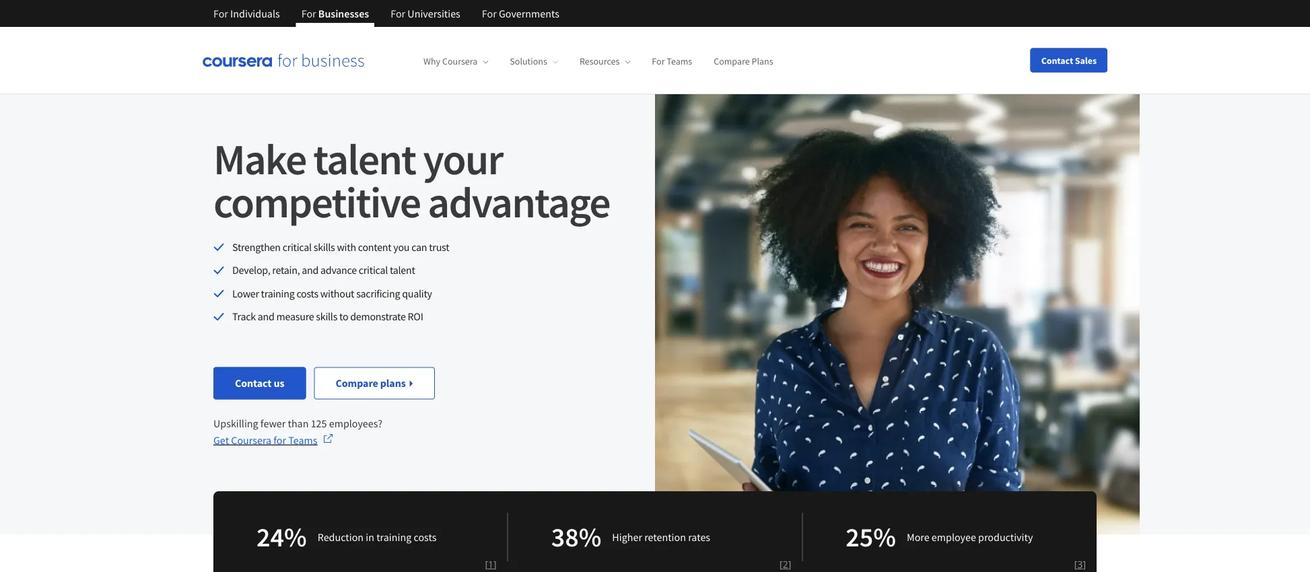Task type: vqa. For each thing, say whether or not it's contained in the screenshot.


Task type: locate. For each thing, give the bounding box(es) containing it.
teams
[[667, 55, 693, 68], [289, 434, 318, 447]]

[ 2 ]
[[780, 559, 792, 571]]

0 horizontal spatial coursera
[[231, 434, 272, 447]]

for universities
[[391, 7, 461, 20]]

0 horizontal spatial compare
[[336, 377, 378, 390]]

1 vertical spatial talent
[[390, 264, 415, 277]]

talent
[[313, 132, 416, 186], [390, 264, 415, 277]]

contact left "sales"
[[1042, 54, 1074, 66]]

compare for compare plans
[[714, 55, 750, 68]]

1 ] from the left
[[494, 559, 497, 571]]

can
[[412, 241, 427, 254]]

costs up measure
[[297, 287, 319, 300]]

get coursera for teams link
[[214, 433, 334, 449]]

]
[[494, 559, 497, 571], [789, 559, 792, 571], [1084, 559, 1087, 571]]

for right resources link
[[652, 55, 665, 68]]

for left governments
[[482, 7, 497, 20]]

1 [ from the left
[[485, 559, 488, 571]]

demonstrate
[[350, 310, 406, 323]]

1 vertical spatial critical
[[359, 264, 388, 277]]

and
[[302, 264, 319, 277], [258, 310, 275, 323]]

1 vertical spatial compare
[[336, 377, 378, 390]]

for for businesses
[[302, 7, 316, 20]]

1 vertical spatial costs
[[414, 531, 437, 544]]

talent inside the make talent your competitive advantage
[[313, 132, 416, 186]]

1 horizontal spatial [
[[780, 559, 783, 571]]

0 vertical spatial training
[[261, 287, 295, 300]]

coursera down upskilling
[[231, 434, 272, 447]]

3 [ from the left
[[1075, 559, 1078, 571]]

1 horizontal spatial costs
[[414, 531, 437, 544]]

1 vertical spatial teams
[[289, 434, 318, 447]]

plans
[[380, 377, 406, 390]]

compare for compare plans ▸
[[336, 377, 378, 390]]

coursera right why
[[443, 55, 478, 68]]

employees?
[[329, 417, 383, 431]]

higher
[[613, 531, 643, 544]]

for
[[214, 7, 228, 20], [302, 7, 316, 20], [391, 7, 406, 20], [482, 7, 497, 20], [652, 55, 665, 68]]

get coursera for teams
[[214, 434, 318, 447]]

higher retention rates
[[613, 531, 711, 544]]

0 horizontal spatial critical
[[283, 241, 312, 254]]

0 horizontal spatial training
[[261, 287, 295, 300]]

your
[[423, 132, 503, 186]]

for left individuals
[[214, 7, 228, 20]]

why coursera
[[424, 55, 478, 68]]

and right retain,
[[302, 264, 319, 277]]

0 horizontal spatial contact
[[235, 377, 272, 390]]

1 horizontal spatial teams
[[667, 55, 693, 68]]

0 horizontal spatial ]
[[494, 559, 497, 571]]

0 horizontal spatial and
[[258, 310, 275, 323]]

coursera for business image
[[203, 53, 364, 67]]

contact for contact us
[[235, 377, 272, 390]]

solutions link
[[510, 55, 558, 68]]

[
[[485, 559, 488, 571], [780, 559, 783, 571], [1075, 559, 1078, 571]]

2 [ from the left
[[780, 559, 783, 571]]

coursera
[[443, 55, 478, 68], [231, 434, 272, 447]]

compare plans ▸
[[336, 377, 414, 390]]

skills left with
[[314, 241, 335, 254]]

skills left to
[[316, 310, 338, 323]]

get
[[214, 434, 229, 447]]

] for 38%
[[789, 559, 792, 571]]

training down retain,
[[261, 287, 295, 300]]

1 horizontal spatial ]
[[789, 559, 792, 571]]

2 horizontal spatial [
[[1075, 559, 1078, 571]]

teams left compare plans
[[667, 55, 693, 68]]

advantage
[[428, 175, 610, 229]]

0 vertical spatial coursera
[[443, 55, 478, 68]]

in
[[366, 531, 375, 544]]

▸
[[408, 377, 414, 390]]

training
[[261, 287, 295, 300], [377, 531, 412, 544]]

training right in
[[377, 531, 412, 544]]

24%
[[257, 520, 307, 555]]

1 horizontal spatial coursera
[[443, 55, 478, 68]]

1 horizontal spatial contact
[[1042, 54, 1074, 66]]

0 vertical spatial compare
[[714, 55, 750, 68]]

contact left us
[[235, 377, 272, 390]]

0 horizontal spatial [
[[485, 559, 488, 571]]

and right track
[[258, 310, 275, 323]]

why coursera link
[[424, 55, 489, 68]]

1 vertical spatial coursera
[[231, 434, 272, 447]]

1 horizontal spatial training
[[377, 531, 412, 544]]

for left 'businesses' on the left
[[302, 7, 316, 20]]

] for 24%
[[494, 559, 497, 571]]

track and measure skills to demonstrate roi
[[232, 310, 423, 323]]

[ 1 ]
[[485, 559, 497, 571]]

[ for 24%
[[485, 559, 488, 571]]

employee
[[932, 531, 977, 544]]

contact
[[1042, 54, 1074, 66], [235, 377, 272, 390]]

sacrificing
[[356, 287, 400, 300]]

lower
[[232, 287, 259, 300]]

compare inside compare plans ▸ 'button'
[[336, 377, 378, 390]]

1 horizontal spatial critical
[[359, 264, 388, 277]]

2 horizontal spatial ]
[[1084, 559, 1087, 571]]

resources
[[580, 55, 620, 68]]

individuals
[[230, 7, 280, 20]]

1 vertical spatial skills
[[316, 310, 338, 323]]

0 vertical spatial talent
[[313, 132, 416, 186]]

skills
[[314, 241, 335, 254], [316, 310, 338, 323]]

critical up retain,
[[283, 241, 312, 254]]

1 vertical spatial contact
[[235, 377, 272, 390]]

make talent your competitive advantage
[[214, 132, 610, 229]]

rates
[[689, 531, 711, 544]]

compare
[[714, 55, 750, 68], [336, 377, 378, 390]]

0 horizontal spatial teams
[[289, 434, 318, 447]]

1 vertical spatial and
[[258, 310, 275, 323]]

for left universities
[[391, 7, 406, 20]]

3 ] from the left
[[1084, 559, 1087, 571]]

teams down 'than'
[[289, 434, 318, 447]]

0 vertical spatial contact
[[1042, 54, 1074, 66]]

costs
[[297, 287, 319, 300], [414, 531, 437, 544]]

to
[[340, 310, 348, 323]]

125
[[311, 417, 327, 431]]

costs right in
[[414, 531, 437, 544]]

2 ] from the left
[[789, 559, 792, 571]]

1 horizontal spatial compare
[[714, 55, 750, 68]]

critical down content
[[359, 264, 388, 277]]

0 vertical spatial costs
[[297, 287, 319, 300]]

develop, retain, and advance critical talent
[[232, 264, 415, 277]]

us
[[274, 377, 285, 390]]

more employee productivity
[[907, 531, 1034, 544]]

compare plans
[[714, 55, 774, 68]]

critical
[[283, 241, 312, 254], [359, 264, 388, 277]]

1 horizontal spatial and
[[302, 264, 319, 277]]

content
[[358, 241, 392, 254]]

retention
[[645, 531, 686, 544]]

coursera for why
[[443, 55, 478, 68]]

track
[[232, 310, 256, 323]]

for for governments
[[482, 7, 497, 20]]



Task type: describe. For each thing, give the bounding box(es) containing it.
reduction in training costs
[[318, 531, 437, 544]]

[ 3 ]
[[1075, 559, 1087, 571]]

0 vertical spatial critical
[[283, 241, 312, 254]]

sales
[[1076, 54, 1097, 66]]

25%
[[846, 520, 897, 555]]

for businesses
[[302, 7, 369, 20]]

compare plans link
[[714, 55, 774, 68]]

trust
[[429, 241, 450, 254]]

] for 25%
[[1084, 559, 1087, 571]]

0 vertical spatial teams
[[667, 55, 693, 68]]

develop,
[[232, 264, 270, 277]]

for teams link
[[652, 55, 693, 68]]

more
[[907, 531, 930, 544]]

advance
[[321, 264, 357, 277]]

3
[[1078, 559, 1084, 571]]

quality
[[402, 287, 432, 300]]

retain,
[[272, 264, 300, 277]]

0 horizontal spatial costs
[[297, 287, 319, 300]]

strengthen
[[232, 241, 281, 254]]

for
[[274, 434, 286, 447]]

universities
[[408, 7, 461, 20]]

businesses
[[319, 7, 369, 20]]

you
[[394, 241, 410, 254]]

than
[[288, 417, 309, 431]]

reduction
[[318, 531, 364, 544]]

for teams
[[652, 55, 693, 68]]

plans
[[752, 55, 774, 68]]

fewer
[[261, 417, 286, 431]]

0 vertical spatial and
[[302, 264, 319, 277]]

why
[[424, 55, 441, 68]]

0 vertical spatial skills
[[314, 241, 335, 254]]

solutions
[[510, 55, 548, 68]]

for for universities
[[391, 7, 406, 20]]

[ for 38%
[[780, 559, 783, 571]]

banner navigation
[[203, 0, 571, 27]]

without
[[321, 287, 355, 300]]

38%
[[552, 520, 602, 555]]

2
[[783, 559, 789, 571]]

upskilling
[[214, 417, 258, 431]]

measure
[[277, 310, 314, 323]]

for individuals
[[214, 7, 280, 20]]

1 vertical spatial training
[[377, 531, 412, 544]]

competitive
[[214, 175, 421, 229]]

contact us button
[[214, 368, 306, 400]]

governments
[[499, 7, 560, 20]]

make
[[214, 132, 306, 186]]

compare plans ▸ button
[[314, 368, 435, 400]]

contact for contact sales
[[1042, 54, 1074, 66]]

lower training costs without sacrificing quality
[[232, 287, 432, 300]]

contact sales button
[[1031, 48, 1108, 72]]

roi
[[408, 310, 423, 323]]

resources link
[[580, 55, 631, 68]]

for for individuals
[[214, 7, 228, 20]]

[ for 25%
[[1075, 559, 1078, 571]]

coursera for get
[[231, 434, 272, 447]]

upskilling fewer than 125 employees?
[[214, 417, 383, 431]]

strengthen critical skills with content you can trust
[[232, 241, 450, 254]]

contact us
[[235, 377, 285, 390]]

1
[[488, 559, 494, 571]]

contact sales
[[1042, 54, 1097, 66]]

for governments
[[482, 7, 560, 20]]

productivity
[[979, 531, 1034, 544]]

with
[[337, 241, 356, 254]]



